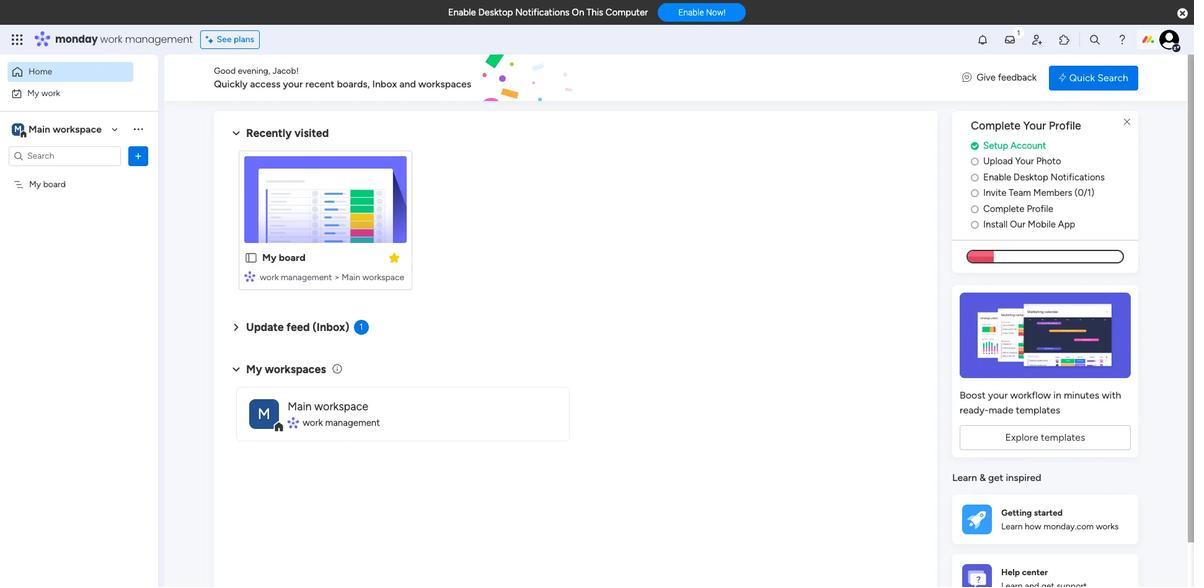 Task type: locate. For each thing, give the bounding box(es) containing it.
main down my workspaces
[[288, 400, 312, 413]]

board
[[43, 179, 66, 189], [279, 252, 305, 263]]

5 circle o image from the top
[[971, 220, 979, 230]]

enable for enable desktop notifications
[[983, 172, 1011, 183]]

circle o image inside complete profile link
[[971, 204, 979, 214]]

made
[[989, 404, 1013, 416]]

my board down search in workspace field
[[29, 179, 66, 189]]

workspace up search in workspace field
[[53, 123, 102, 135]]

main workspace
[[29, 123, 102, 135], [288, 400, 368, 413]]

0 horizontal spatial workspace image
[[12, 122, 24, 136]]

management
[[125, 32, 193, 46], [281, 272, 332, 283], [325, 417, 380, 428]]

0 horizontal spatial main workspace
[[29, 123, 102, 135]]

Search in workspace field
[[26, 149, 104, 163]]

help center element
[[952, 554, 1138, 587]]

1 vertical spatial workspace
[[362, 272, 404, 283]]

main right >
[[342, 272, 360, 283]]

complete for complete your profile
[[971, 119, 1021, 133]]

templates down workflow
[[1016, 404, 1060, 416]]

see plans
[[217, 34, 254, 45]]

learn down 'getting'
[[1001, 521, 1023, 532]]

your down account
[[1015, 156, 1034, 167]]

now!
[[706, 8, 726, 18]]

evening,
[[238, 66, 270, 76]]

0 vertical spatial board
[[43, 179, 66, 189]]

0 vertical spatial management
[[125, 32, 193, 46]]

0 horizontal spatial my board
[[29, 179, 66, 189]]

1 horizontal spatial main
[[288, 400, 312, 413]]

your up made
[[988, 389, 1008, 401]]

m
[[14, 124, 22, 134], [258, 405, 270, 423]]

notifications up the (0/1)
[[1051, 172, 1105, 183]]

enable for enable desktop notifications on this computer
[[448, 7, 476, 18]]

workspace inside 'element'
[[53, 123, 102, 135]]

complete for complete profile
[[983, 203, 1025, 214]]

1 horizontal spatial m
[[258, 405, 270, 423]]

board down search in workspace field
[[43, 179, 66, 189]]

workspaces inside good evening, jacob! quickly access your recent boards, inbox and workspaces
[[418, 78, 471, 90]]

your for complete
[[1023, 119, 1046, 133]]

workspace up work management
[[314, 400, 368, 413]]

learn left & at the right of page
[[952, 472, 977, 483]]

2 horizontal spatial main
[[342, 272, 360, 283]]

my board
[[29, 179, 66, 189], [262, 252, 305, 263]]

monday work management
[[55, 32, 193, 46]]

workspace options image
[[132, 123, 144, 135]]

1 vertical spatial your
[[988, 389, 1008, 401]]

good evening, jacob! quickly access your recent boards, inbox and workspaces
[[214, 66, 471, 90]]

enable
[[448, 7, 476, 18], [678, 8, 704, 18], [983, 172, 1011, 183]]

account
[[1011, 140, 1046, 151]]

circle o image inside install our mobile app link
[[971, 220, 979, 230]]

center
[[1022, 567, 1048, 578]]

your up account
[[1023, 119, 1046, 133]]

1 vertical spatial board
[[279, 252, 305, 263]]

profile down invite team members (0/1)
[[1027, 203, 1053, 214]]

1 vertical spatial desktop
[[1014, 172, 1048, 183]]

1 horizontal spatial learn
[[1001, 521, 1023, 532]]

my down search in workspace field
[[29, 179, 41, 189]]

give
[[977, 72, 996, 83]]

update feed (inbox)
[[246, 321, 349, 334]]

1 horizontal spatial notifications
[[1051, 172, 1105, 183]]

0 vertical spatial your
[[283, 78, 303, 90]]

getting
[[1001, 508, 1032, 518]]

learn
[[952, 472, 977, 483], [1001, 521, 1023, 532]]

work down home
[[41, 88, 60, 98]]

2 vertical spatial management
[[325, 417, 380, 428]]

quick search
[[1069, 72, 1128, 83]]

circle o image for invite
[[971, 189, 979, 198]]

your down jacob!
[[283, 78, 303, 90]]

1 horizontal spatial desktop
[[1014, 172, 1048, 183]]

jacob simon image
[[1159, 30, 1179, 50]]

workspaces down update feed (inbox)
[[265, 363, 326, 376]]

0 vertical spatial complete
[[971, 119, 1021, 133]]

home
[[29, 66, 52, 77]]

1 vertical spatial my board
[[262, 252, 305, 263]]

circle o image for complete
[[971, 204, 979, 214]]

0 vertical spatial m
[[14, 124, 22, 134]]

0 vertical spatial main workspace
[[29, 123, 102, 135]]

inbox
[[372, 78, 397, 90]]

getting started learn how monday.com works
[[1001, 508, 1119, 532]]

work up update
[[260, 272, 279, 283]]

and
[[399, 78, 416, 90]]

option
[[0, 173, 158, 175]]

inbox image
[[1004, 33, 1016, 46]]

templates image image
[[963, 293, 1127, 378]]

1 horizontal spatial workspace image
[[249, 399, 279, 429]]

dapulse close image
[[1177, 7, 1188, 20]]

minutes
[[1064, 389, 1099, 401]]

circle o image inside the invite team members (0/1) link
[[971, 189, 979, 198]]

board right public board icon
[[279, 252, 305, 263]]

your
[[283, 78, 303, 90], [988, 389, 1008, 401]]

my board right public board icon
[[262, 252, 305, 263]]

1 vertical spatial workspace image
[[249, 399, 279, 429]]

quick
[[1069, 72, 1095, 83]]

0 horizontal spatial learn
[[952, 472, 977, 483]]

main inside "workspace selection" 'element'
[[29, 123, 50, 135]]

2 vertical spatial main
[[288, 400, 312, 413]]

work down my workspaces
[[303, 417, 323, 428]]

plans
[[234, 34, 254, 45]]

circle o image for install
[[971, 220, 979, 230]]

4 circle o image from the top
[[971, 204, 979, 214]]

my right close my workspaces icon
[[246, 363, 262, 376]]

3 circle o image from the top
[[971, 189, 979, 198]]

1 vertical spatial notifications
[[1051, 172, 1105, 183]]

main
[[29, 123, 50, 135], [342, 272, 360, 283], [288, 400, 312, 413]]

learn inside the getting started learn how monday.com works
[[1001, 521, 1023, 532]]

help image
[[1116, 33, 1128, 46]]

1 vertical spatial complete
[[983, 203, 1025, 214]]

recent
[[305, 78, 334, 90]]

invite team members (0/1) link
[[971, 186, 1138, 200]]

boards,
[[337, 78, 370, 90]]

explore templates button
[[960, 425, 1131, 450]]

0 vertical spatial notifications
[[515, 7, 569, 18]]

main down my work
[[29, 123, 50, 135]]

1 vertical spatial your
[[1015, 156, 1034, 167]]

main workspace up search in workspace field
[[29, 123, 102, 135]]

1 horizontal spatial workspaces
[[418, 78, 471, 90]]

management for work management > main workspace
[[281, 272, 332, 283]]

workspace
[[53, 123, 102, 135], [362, 272, 404, 283], [314, 400, 368, 413]]

circle o image inside upload your photo link
[[971, 157, 979, 166]]

2 circle o image from the top
[[971, 173, 979, 182]]

work management > main workspace
[[260, 272, 404, 283]]

1 horizontal spatial main workspace
[[288, 400, 368, 413]]

search
[[1098, 72, 1128, 83]]

1 vertical spatial templates
[[1041, 431, 1085, 443]]

1 horizontal spatial board
[[279, 252, 305, 263]]

install our mobile app link
[[971, 218, 1138, 232]]

1 horizontal spatial your
[[988, 389, 1008, 401]]

notifications
[[515, 7, 569, 18], [1051, 172, 1105, 183]]

help center
[[1001, 567, 1048, 578]]

visited
[[294, 126, 329, 140]]

0 horizontal spatial main
[[29, 123, 50, 135]]

workspaces right and
[[418, 78, 471, 90]]

templates
[[1016, 404, 1060, 416], [1041, 431, 1085, 443]]

complete up install
[[983, 203, 1025, 214]]

install
[[983, 219, 1008, 230]]

circle o image
[[971, 157, 979, 166], [971, 173, 979, 182], [971, 189, 979, 198], [971, 204, 979, 214], [971, 220, 979, 230]]

2 horizontal spatial enable
[[983, 172, 1011, 183]]

setup
[[983, 140, 1008, 151]]

0 vertical spatial workspaces
[[418, 78, 471, 90]]

apps image
[[1058, 33, 1071, 46]]

1 vertical spatial workspaces
[[265, 363, 326, 376]]

work management
[[303, 417, 380, 428]]

circle o image inside enable desktop notifications link
[[971, 173, 979, 182]]

0 vertical spatial desktop
[[478, 7, 513, 18]]

0 horizontal spatial desktop
[[478, 7, 513, 18]]

workspaces
[[418, 78, 471, 90], [265, 363, 326, 376]]

options image
[[132, 150, 144, 162]]

my board inside list box
[[29, 179, 66, 189]]

&
[[980, 472, 986, 483]]

0 horizontal spatial m
[[14, 124, 22, 134]]

0 horizontal spatial your
[[283, 78, 303, 90]]

your for upload
[[1015, 156, 1034, 167]]

0 vertical spatial templates
[[1016, 404, 1060, 416]]

0 vertical spatial workspace
[[53, 123, 102, 135]]

profile up setup account link
[[1049, 119, 1081, 133]]

enable inside enable now! button
[[678, 8, 704, 18]]

check circle image
[[971, 141, 979, 151]]

computer
[[606, 7, 648, 18]]

this
[[586, 7, 603, 18]]

main workspace inside "workspace selection" 'element'
[[29, 123, 102, 135]]

workspace down remove from favorites image
[[362, 272, 404, 283]]

notifications left on
[[515, 7, 569, 18]]

work
[[100, 32, 122, 46], [41, 88, 60, 98], [260, 272, 279, 283], [303, 417, 323, 428]]

complete
[[971, 119, 1021, 133], [983, 203, 1025, 214]]

desktop
[[478, 7, 513, 18], [1014, 172, 1048, 183]]

1 vertical spatial management
[[281, 272, 332, 283]]

profile
[[1049, 119, 1081, 133], [1027, 203, 1053, 214]]

see
[[217, 34, 232, 45]]

main workspace up work management
[[288, 400, 368, 413]]

circle o image for enable
[[971, 173, 979, 182]]

my
[[27, 88, 39, 98], [29, 179, 41, 189], [262, 252, 276, 263], [246, 363, 262, 376]]

1 vertical spatial profile
[[1027, 203, 1053, 214]]

(inbox)
[[312, 321, 349, 334]]

0 vertical spatial your
[[1023, 119, 1046, 133]]

1 circle o image from the top
[[971, 157, 979, 166]]

see plans button
[[200, 30, 260, 49]]

0 vertical spatial learn
[[952, 472, 977, 483]]

workspace selection element
[[12, 122, 104, 138]]

works
[[1096, 521, 1119, 532]]

photo
[[1036, 156, 1061, 167]]

complete your profile
[[971, 119, 1081, 133]]

desktop for enable desktop notifications on this computer
[[478, 7, 513, 18]]

remove from favorites image
[[388, 251, 401, 264]]

upload your photo
[[983, 156, 1061, 167]]

my down home
[[27, 88, 39, 98]]

0 vertical spatial workspace image
[[12, 122, 24, 136]]

1 vertical spatial learn
[[1001, 521, 1023, 532]]

0 horizontal spatial workspaces
[[265, 363, 326, 376]]

complete profile
[[983, 203, 1053, 214]]

0 horizontal spatial notifications
[[515, 7, 569, 18]]

explore templates
[[1005, 431, 1085, 443]]

0 horizontal spatial board
[[43, 179, 66, 189]]

complete up setup
[[971, 119, 1021, 133]]

0 vertical spatial my board
[[29, 179, 66, 189]]

quickly
[[214, 78, 248, 90]]

enable inside enable desktop notifications link
[[983, 172, 1011, 183]]

0 horizontal spatial enable
[[448, 7, 476, 18]]

notifications for enable desktop notifications
[[1051, 172, 1105, 183]]

board inside list box
[[43, 179, 66, 189]]

invite
[[983, 187, 1007, 199]]

0 vertical spatial main
[[29, 123, 50, 135]]

close recently visited image
[[229, 126, 244, 141]]

templates right explore
[[1041, 431, 1085, 443]]

1 horizontal spatial enable
[[678, 8, 704, 18]]

desktop for enable desktop notifications
[[1014, 172, 1048, 183]]

workspace image
[[12, 122, 24, 136], [249, 399, 279, 429]]



Task type: vqa. For each thing, say whether or not it's contained in the screenshot.
the left THE MAIN
yes



Task type: describe. For each thing, give the bounding box(es) containing it.
give feedback
[[977, 72, 1037, 83]]

my board list box
[[0, 171, 158, 362]]

install our mobile app
[[983, 219, 1075, 230]]

learn & get inspired
[[952, 472, 1041, 483]]

enable now!
[[678, 8, 726, 18]]

feedback
[[998, 72, 1037, 83]]

boost
[[960, 389, 986, 401]]

getting started element
[[952, 495, 1138, 545]]

1 image
[[1013, 25, 1024, 39]]

setup account
[[983, 140, 1046, 151]]

1
[[359, 322, 363, 332]]

search everything image
[[1089, 33, 1101, 46]]

started
[[1034, 508, 1063, 518]]

mobile
[[1028, 219, 1056, 230]]

>
[[334, 272, 340, 283]]

my work
[[27, 88, 60, 98]]

ready-
[[960, 404, 989, 416]]

public board image
[[244, 251, 258, 265]]

update
[[246, 321, 284, 334]]

2 vertical spatial workspace
[[314, 400, 368, 413]]

workflow
[[1010, 389, 1051, 401]]

monday.com
[[1044, 521, 1094, 532]]

1 vertical spatial main workspace
[[288, 400, 368, 413]]

templates inside boost your workflow in minutes with ready-made templates
[[1016, 404, 1060, 416]]

help
[[1001, 567, 1020, 578]]

notifications for enable desktop notifications on this computer
[[515, 7, 569, 18]]

recently
[[246, 126, 292, 140]]

dapulse x slim image
[[1120, 115, 1135, 130]]

0 vertical spatial profile
[[1049, 119, 1081, 133]]

work right monday
[[100, 32, 122, 46]]

quick search button
[[1049, 65, 1138, 90]]

setup account link
[[971, 139, 1138, 153]]

my work button
[[7, 83, 133, 103]]

management for work management
[[325, 417, 380, 428]]

with
[[1102, 389, 1121, 401]]

enable now! button
[[658, 3, 746, 22]]

boost your workflow in minutes with ready-made templates
[[960, 389, 1121, 416]]

enable desktop notifications on this computer
[[448, 7, 648, 18]]

my workspaces
[[246, 363, 326, 376]]

close my workspaces image
[[229, 362, 244, 377]]

monday
[[55, 32, 98, 46]]

1 vertical spatial m
[[258, 405, 270, 423]]

workspace image inside 'element'
[[12, 122, 24, 136]]

select product image
[[11, 33, 24, 46]]

v2 bolt switch image
[[1059, 71, 1066, 85]]

members
[[1033, 187, 1072, 199]]

m inside "workspace selection" 'element'
[[14, 124, 22, 134]]

circle o image for upload
[[971, 157, 979, 166]]

enable desktop notifications link
[[971, 170, 1138, 184]]

inspired
[[1006, 472, 1041, 483]]

explore
[[1005, 431, 1038, 443]]

app
[[1058, 219, 1075, 230]]

(0/1)
[[1075, 187, 1094, 199]]

upload
[[983, 156, 1013, 167]]

v2 user feedback image
[[962, 71, 972, 85]]

jacob!
[[272, 66, 299, 76]]

team
[[1009, 187, 1031, 199]]

your inside good evening, jacob! quickly access your recent boards, inbox and workspaces
[[283, 78, 303, 90]]

1 horizontal spatial my board
[[262, 252, 305, 263]]

my right public board icon
[[262, 252, 276, 263]]

good
[[214, 66, 236, 76]]

templates inside button
[[1041, 431, 1085, 443]]

enable desktop notifications
[[983, 172, 1105, 183]]

in
[[1054, 389, 1061, 401]]

enable for enable now!
[[678, 8, 704, 18]]

access
[[250, 78, 281, 90]]

recently visited
[[246, 126, 329, 140]]

our
[[1010, 219, 1026, 230]]

notifications image
[[976, 33, 989, 46]]

how
[[1025, 521, 1041, 532]]

on
[[572, 7, 584, 18]]

work inside button
[[41, 88, 60, 98]]

1 vertical spatial main
[[342, 272, 360, 283]]

invite team members (0/1)
[[983, 187, 1094, 199]]

complete profile link
[[971, 202, 1138, 216]]

feed
[[287, 321, 310, 334]]

upload your photo link
[[971, 155, 1138, 169]]

open update feed (inbox) image
[[229, 320, 244, 335]]

my inside button
[[27, 88, 39, 98]]

home button
[[7, 62, 133, 82]]

my inside list box
[[29, 179, 41, 189]]

get
[[988, 472, 1003, 483]]

invite members image
[[1031, 33, 1043, 46]]

your inside boost your workflow in minutes with ready-made templates
[[988, 389, 1008, 401]]



